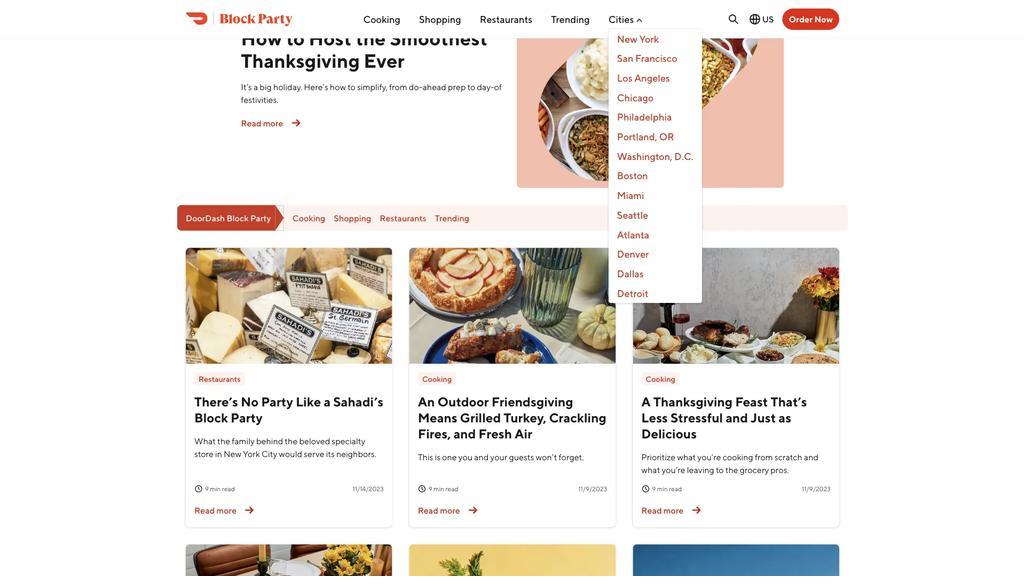 Task type: locate. For each thing, give the bounding box(es) containing it.
0 horizontal spatial 11/9/2023
[[578, 485, 607, 493]]

1 horizontal spatial restaurants
[[380, 213, 426, 223]]

cxblog dd thanksgiving mbz lead image
[[633, 248, 839, 364]]

1 read from the left
[[222, 485, 235, 493]]

0 horizontal spatial from
[[389, 82, 407, 92]]

1 horizontal spatial 9 min read
[[429, 485, 458, 493]]

0 horizontal spatial read
[[222, 485, 235, 493]]

2 horizontal spatial min
[[657, 485, 668, 493]]

0 horizontal spatial arrow right image
[[287, 115, 305, 132]]

read more
[[241, 118, 283, 128], [194, 506, 237, 516], [418, 506, 460, 516], [641, 506, 684, 516]]

2 time line image from the left
[[641, 485, 650, 494]]

2 vertical spatial restaurants link
[[194, 373, 245, 386]]

york up san francisco
[[639, 33, 659, 44]]

what down prioritize
[[641, 465, 660, 475]]

arrow right image
[[287, 115, 305, 132], [688, 502, 705, 519]]

a
[[641, 395, 651, 410]]

9 min read down prioritize
[[652, 485, 682, 493]]

time line image for there's no party like a sahadi's block party
[[194, 485, 203, 494]]

arrow right image
[[241, 502, 258, 519], [464, 502, 481, 519]]

0 vertical spatial you're
[[697, 452, 721, 462]]

doordash block party
[[186, 213, 271, 223]]

1 vertical spatial a
[[324, 395, 331, 410]]

1 vertical spatial you're
[[662, 465, 685, 475]]

read more for there's no party like a sahadi's block party
[[194, 506, 237, 516]]

feast
[[735, 395, 768, 410]]

grocery
[[740, 465, 769, 475]]

city
[[262, 449, 277, 459]]

0 vertical spatial from
[[389, 82, 407, 92]]

1 horizontal spatial 9
[[429, 485, 432, 493]]

ever
[[364, 49, 405, 72]]

0 horizontal spatial a
[[254, 82, 258, 92]]

you're
[[697, 452, 721, 462], [662, 465, 685, 475]]

1 vertical spatial new
[[224, 449, 241, 459]]

what
[[677, 452, 696, 462], [641, 465, 660, 475]]

min down prioritize
[[657, 485, 668, 493]]

read more for an outdoor friendsgiving means grilled turkey, crackling fires, and fresh air
[[418, 506, 460, 516]]

read more for a thanksgiving feast that's less stressful and just as delicious
[[641, 506, 684, 516]]

0 horizontal spatial york
[[243, 449, 260, 459]]

los angeles link
[[609, 68, 702, 88]]

1 horizontal spatial trending link
[[435, 213, 469, 223]]

new
[[617, 33, 637, 44], [224, 449, 241, 459]]

2 vertical spatial restaurants
[[199, 375, 241, 384]]

read down in
[[222, 485, 235, 493]]

1 horizontal spatial 11/9/2023
[[802, 485, 831, 493]]

family
[[232, 436, 255, 446]]

1 vertical spatial york
[[243, 449, 260, 459]]

you
[[458, 452, 473, 462]]

you're down prioritize
[[662, 465, 685, 475]]

0 horizontal spatial restaurants link
[[194, 373, 245, 386]]

1 vertical spatial shopping
[[334, 213, 371, 223]]

0 vertical spatial thanksgiving
[[241, 49, 360, 72]]

0 vertical spatial new
[[617, 33, 637, 44]]

9 min read
[[205, 485, 235, 493], [429, 485, 458, 493], [652, 485, 682, 493]]

from up grocery
[[755, 452, 773, 462]]

1 time line image from the left
[[194, 485, 203, 494]]

thanksgiving inside a thanksgiving feast that's less stressful and just as delicious
[[653, 395, 733, 410]]

1 vertical spatial thanksgiving
[[653, 395, 733, 410]]

0 vertical spatial restaurants link
[[480, 9, 532, 29]]

1 horizontal spatial trending
[[435, 213, 469, 223]]

this
[[418, 452, 433, 462]]

seattle
[[617, 209, 648, 221]]

2 horizontal spatial restaurants
[[480, 13, 532, 25]]

1 horizontal spatial new
[[617, 33, 637, 44]]

boston link
[[609, 166, 702, 186]]

9 min read right time line image on the bottom of page
[[429, 485, 458, 493]]

2 9 min read from the left
[[429, 485, 458, 493]]

time line image
[[194, 485, 203, 494], [641, 485, 650, 494]]

1 horizontal spatial arrow right image
[[688, 502, 705, 519]]

1 horizontal spatial shopping
[[419, 13, 461, 25]]

d.c.
[[674, 151, 693, 162]]

and
[[726, 411, 748, 426], [453, 427, 476, 442], [474, 452, 489, 462], [804, 452, 818, 462]]

from left do-
[[389, 82, 407, 92]]

1 vertical spatial arrow right image
[[688, 502, 705, 519]]

cooking link
[[363, 9, 400, 29], [292, 213, 325, 223], [418, 373, 456, 386], [641, 373, 680, 386]]

1 horizontal spatial you're
[[697, 452, 721, 462]]

cxblog dd sahadis lead image
[[186, 248, 392, 364]]

min for a thanksgiving feast that's less stressful and just as delicious
[[657, 485, 668, 493]]

thanksgiving up "stressful"
[[653, 395, 733, 410]]

beloved
[[299, 436, 330, 446]]

1 vertical spatial from
[[755, 452, 773, 462]]

0 horizontal spatial arrow right image
[[241, 502, 258, 519]]

1 horizontal spatial a
[[324, 395, 331, 410]]

1 vertical spatial restaurants link
[[380, 213, 426, 223]]

big
[[260, 82, 272, 92]]

1 horizontal spatial read
[[446, 485, 458, 493]]

thanksgiving
[[241, 49, 360, 72], [653, 395, 733, 410]]

0 vertical spatial party
[[250, 213, 271, 223]]

1 9 min read from the left
[[205, 485, 235, 493]]

it's
[[241, 82, 252, 92]]

2 arrow right image from the left
[[464, 502, 481, 519]]

9 for a thanksgiving feast that's less stressful and just as delicious
[[652, 485, 656, 493]]

0 horizontal spatial shopping
[[334, 213, 371, 223]]

new york link
[[609, 29, 702, 49]]

washington, d.c.
[[617, 151, 693, 162]]

0 vertical spatial york
[[639, 33, 659, 44]]

0 vertical spatial shopping link
[[419, 9, 461, 29]]

you're up 'leaving'
[[697, 452, 721, 462]]

festivities.
[[241, 94, 279, 105]]

the up in
[[217, 436, 230, 446]]

1 horizontal spatial min
[[434, 485, 444, 493]]

thanksgiving up holiday.
[[241, 49, 360, 72]]

cxblog dd thanksgiving tips lead image
[[517, 0, 784, 188]]

and down grilled
[[453, 427, 476, 442]]

and right scratch at the right of the page
[[804, 452, 818, 462]]

1 min from the left
[[210, 485, 221, 493]]

0 horizontal spatial what
[[641, 465, 660, 475]]

0 horizontal spatial min
[[210, 485, 221, 493]]

3 9 from the left
[[652, 485, 656, 493]]

would
[[279, 449, 302, 459]]

9 right time line image on the bottom of page
[[429, 485, 432, 493]]

0 horizontal spatial new
[[224, 449, 241, 459]]

time line image down store
[[194, 485, 203, 494]]

1 vertical spatial block
[[194, 411, 228, 426]]

0 vertical spatial a
[[254, 82, 258, 92]]

cooking
[[363, 13, 400, 25], [292, 213, 325, 223], [422, 375, 452, 384], [646, 375, 675, 384]]

1 9 from the left
[[205, 485, 209, 493]]

2 read from the left
[[446, 485, 458, 493]]

0 horizontal spatial 9
[[205, 485, 209, 493]]

2 horizontal spatial read
[[669, 485, 682, 493]]

2 horizontal spatial 9 min read
[[652, 485, 682, 493]]

arrow right image down holiday.
[[287, 115, 305, 132]]

the right host
[[356, 27, 386, 50]]

1 horizontal spatial york
[[639, 33, 659, 44]]

atlanta
[[617, 229, 649, 240]]

san francisco
[[617, 53, 677, 64]]

1 horizontal spatial restaurants link
[[380, 213, 426, 223]]

the
[[356, 27, 386, 50], [217, 436, 230, 446], [285, 436, 298, 446], [725, 465, 738, 475]]

from
[[389, 82, 407, 92], [755, 452, 773, 462]]

and down feast
[[726, 411, 748, 426]]

forget.
[[559, 452, 584, 462]]

1 11/9/2023 from the left
[[578, 485, 607, 493]]

time line image down prioritize
[[641, 485, 650, 494]]

read for there's no party like a sahadi's block party
[[222, 485, 235, 493]]

the down cooking
[[725, 465, 738, 475]]

min right time line image on the bottom of page
[[434, 485, 444, 493]]

doordash
[[186, 213, 225, 223]]

turkey,
[[504, 411, 546, 426]]

san francisco link
[[609, 49, 702, 68]]

0 vertical spatial arrow right image
[[287, 115, 305, 132]]

time line image
[[418, 485, 426, 494]]

2 horizontal spatial trending
[[551, 13, 590, 25]]

0 horizontal spatial thanksgiving
[[241, 49, 360, 72]]

store
[[194, 449, 214, 459]]

0 horizontal spatial trending link
[[241, 6, 280, 19]]

denver
[[617, 249, 649, 260]]

from inside it's a big holiday. here's how to simplify, from do-ahead prep to day-of festivities.
[[389, 82, 407, 92]]

what
[[194, 436, 216, 446]]

stressful
[[671, 411, 723, 426]]

new right in
[[224, 449, 241, 459]]

trending
[[245, 8, 276, 17], [551, 13, 590, 25], [435, 213, 469, 223]]

min down in
[[210, 485, 221, 493]]

min for there's no party like a sahadi's block party
[[210, 485, 221, 493]]

doordash block party link
[[177, 205, 284, 231]]

1 arrow right image from the left
[[241, 502, 258, 519]]

cxblog dd thanksgiving outside lead image
[[409, 248, 616, 364]]

what up 'leaving'
[[677, 452, 696, 462]]

0 vertical spatial restaurants
[[480, 13, 532, 25]]

air
[[515, 427, 532, 442]]

9 down store
[[205, 485, 209, 493]]

york down family
[[243, 449, 260, 459]]

1 vertical spatial party
[[261, 395, 293, 410]]

read for an outdoor friendsgiving means grilled turkey, crackling fires, and fresh air
[[446, 485, 458, 493]]

11/9/2023 for an outdoor friendsgiving means grilled turkey, crackling fires, and fresh air
[[578, 485, 607, 493]]

11/9/2023 down forget.
[[578, 485, 607, 493]]

read down prioritize
[[669, 485, 682, 493]]

0 vertical spatial shopping
[[419, 13, 461, 25]]

fresh
[[479, 427, 512, 442]]

3 9 min read from the left
[[652, 485, 682, 493]]

0 horizontal spatial 9 min read
[[205, 485, 235, 493]]

prioritize
[[641, 452, 675, 462]]

atlanta link
[[609, 225, 702, 245]]

0 horizontal spatial restaurants
[[199, 375, 241, 384]]

0 horizontal spatial time line image
[[194, 485, 203, 494]]

just
[[751, 411, 776, 426]]

1 horizontal spatial thanksgiving
[[653, 395, 733, 410]]

sahadi's
[[333, 395, 383, 410]]

1 horizontal spatial from
[[755, 452, 773, 462]]

0 vertical spatial what
[[677, 452, 696, 462]]

york
[[639, 33, 659, 44], [243, 449, 260, 459]]

0 vertical spatial block
[[227, 213, 249, 223]]

read for an outdoor friendsgiving means grilled turkey, crackling fires, and fresh air
[[418, 506, 438, 516]]

the inside prioritize what you're cooking from scratch and what you're leaving to the grocery pros.
[[725, 465, 738, 475]]

dallas link
[[609, 264, 702, 284]]

1 horizontal spatial arrow right image
[[464, 502, 481, 519]]

1 horizontal spatial time line image
[[641, 485, 650, 494]]

scratch
[[775, 452, 802, 462]]

new down cities link
[[617, 33, 637, 44]]

there's
[[194, 395, 238, 410]]

9 min read for there's no party like a sahadi's block party
[[205, 485, 235, 493]]

block down there's
[[194, 411, 228, 426]]

min
[[210, 485, 221, 493], [434, 485, 444, 493], [657, 485, 668, 493]]

a right it's
[[254, 82, 258, 92]]

1 horizontal spatial shopping link
[[419, 9, 461, 29]]

2 horizontal spatial 9
[[652, 485, 656, 493]]

read for there's no party like a sahadi's block party
[[194, 506, 215, 516]]

a inside it's a big holiday. here's how to simplify, from do-ahead prep to day-of festivities.
[[254, 82, 258, 92]]

restaurants
[[480, 13, 532, 25], [380, 213, 426, 223], [199, 375, 241, 384]]

0 horizontal spatial trending
[[245, 8, 276, 17]]

a right like
[[324, 395, 331, 410]]

9 for an outdoor friendsgiving means grilled turkey, crackling fires, and fresh air
[[429, 485, 432, 493]]

and inside a thanksgiving feast that's less stressful and just as delicious
[[726, 411, 748, 426]]

9 for there's no party like a sahadi's block party
[[205, 485, 209, 493]]

its
[[326, 449, 335, 459]]

2 horizontal spatial trending link
[[551, 9, 590, 29]]

11/9/2023
[[578, 485, 607, 493], [802, 485, 831, 493]]

outdoor
[[437, 395, 489, 410]]

block right doordash
[[227, 213, 249, 223]]

more for an outdoor friendsgiving means grilled turkey, crackling fires, and fresh air
[[440, 506, 460, 516]]

party for block
[[250, 213, 271, 223]]

trending link for the bottom shopping link
[[435, 213, 469, 223]]

cities link
[[609, 9, 643, 29]]

3 min from the left
[[657, 485, 668, 493]]

2 min from the left
[[434, 485, 444, 493]]

0 horizontal spatial shopping link
[[334, 213, 371, 223]]

this is one you and your guests won't forget.
[[418, 452, 584, 462]]

an outdoor friendsgiving means grilled turkey, crackling fires, and fresh air
[[418, 395, 606, 442]]

shopping
[[419, 13, 461, 25], [334, 213, 371, 223]]

1 vertical spatial what
[[641, 465, 660, 475]]

and right you
[[474, 452, 489, 462]]

2 9 from the left
[[429, 485, 432, 493]]

11/9/2023 down scratch at the right of the page
[[802, 485, 831, 493]]

2 11/9/2023 from the left
[[802, 485, 831, 493]]

9 down prioritize
[[652, 485, 656, 493]]

read
[[241, 118, 261, 128], [194, 506, 215, 516], [418, 506, 438, 516], [641, 506, 662, 516]]

3 read from the left
[[669, 485, 682, 493]]

read right time line image on the bottom of page
[[446, 485, 458, 493]]

arrow right image down 'leaving'
[[688, 502, 705, 519]]

9 min read down in
[[205, 485, 235, 493]]

2 horizontal spatial restaurants link
[[480, 9, 532, 29]]

won't
[[536, 452, 557, 462]]

new inside what the family behind the beloved specialty store in new york city would serve its neighbors.
[[224, 449, 241, 459]]



Task type: vqa. For each thing, say whether or not it's contained in the screenshot.
photographer:
no



Task type: describe. For each thing, give the bounding box(es) containing it.
now
[[814, 14, 833, 24]]

angeles
[[634, 72, 670, 84]]

and inside an outdoor friendsgiving means grilled turkey, crackling fires, and fresh air
[[453, 427, 476, 442]]

block inside there's no party like a sahadi's block party
[[194, 411, 228, 426]]

how to host the smoothest thanksgiving ever
[[241, 27, 488, 72]]

how
[[241, 27, 282, 50]]

san
[[617, 53, 633, 64]]

1 vertical spatial restaurants
[[380, 213, 426, 223]]

chicago link
[[609, 88, 702, 107]]

philadelphia link
[[609, 107, 702, 127]]

friendsgiving
[[492, 395, 573, 410]]

detroit
[[617, 288, 648, 299]]

the inside the how to host the smoothest thanksgiving ever
[[356, 27, 386, 50]]

crackling
[[549, 411, 606, 426]]

restaurants link for topmost shopping link
[[480, 9, 532, 29]]

delicious
[[641, 427, 697, 442]]

as
[[779, 411, 791, 426]]

read for a thanksgiving feast that's less stressful and just as delicious
[[669, 485, 682, 493]]

restaurants link for the bottom shopping link
[[380, 213, 426, 223]]

york inside what the family behind the beloved specialty store in new york city would serve its neighbors.
[[243, 449, 260, 459]]

what the family behind the beloved specialty store in new york city would serve its neighbors.
[[194, 436, 376, 459]]

francisco
[[635, 53, 677, 64]]

specialty
[[332, 436, 365, 446]]

that's
[[771, 395, 807, 410]]

grilled
[[460, 411, 501, 426]]

washington,
[[617, 151, 672, 162]]

washington, d.c. link
[[609, 147, 702, 166]]

pros.
[[771, 465, 789, 475]]

philadelphia
[[617, 111, 672, 123]]

arrow right image for party
[[241, 502, 258, 519]]

to inside the how to host the smoothest thanksgiving ever
[[286, 27, 305, 50]]

time line image for a thanksgiving feast that's less stressful and just as delicious
[[641, 485, 650, 494]]

order now link
[[782, 9, 839, 30]]

cities
[[609, 13, 634, 25]]

here's
[[304, 82, 328, 92]]

a inside there's no party like a sahadi's block party
[[324, 395, 331, 410]]

dallas
[[617, 268, 644, 280]]

from inside prioritize what you're cooking from scratch and what you're leaving to the grocery pros.
[[755, 452, 773, 462]]

globe line image
[[748, 13, 761, 26]]

means
[[418, 411, 457, 426]]

order now
[[789, 14, 833, 24]]

the up would
[[285, 436, 298, 446]]

holiday.
[[273, 82, 302, 92]]

2 vertical spatial party
[[231, 411, 263, 426]]

trending for the leftmost "trending" link
[[245, 8, 276, 17]]

prep
[[448, 82, 466, 92]]

portland,
[[617, 131, 657, 142]]

an
[[418, 395, 435, 410]]

party for no
[[261, 395, 293, 410]]

9 min read for an outdoor friendsgiving means grilled turkey, crackling fires, and fresh air
[[429, 485, 458, 493]]

trending link for topmost shopping link
[[551, 9, 590, 29]]

los
[[617, 72, 632, 84]]

fires,
[[418, 427, 451, 442]]

how to host the smoothest thanksgiving ever link
[[241, 27, 488, 72]]

like
[[296, 395, 321, 410]]

simplify,
[[357, 82, 388, 92]]

to inside prioritize what you're cooking from scratch and what you're leaving to the grocery pros.
[[716, 465, 724, 475]]

do-
[[409, 82, 423, 92]]

trending for topmost shopping link's "trending" link
[[551, 13, 590, 25]]

prioritize what you're cooking from scratch and what you're leaving to the grocery pros.
[[641, 452, 818, 475]]

1 vertical spatial shopping link
[[334, 213, 371, 223]]

ahead
[[423, 82, 446, 92]]

thanksgiving inside the how to host the smoothest thanksgiving ever
[[241, 49, 360, 72]]

how
[[330, 82, 346, 92]]

11/14/2023
[[353, 485, 384, 493]]

in
[[215, 449, 222, 459]]

arrow right image for fires,
[[464, 502, 481, 519]]

chicago
[[617, 92, 654, 103]]

order
[[789, 14, 813, 24]]

shopping for the bottom shopping link
[[334, 213, 371, 223]]

portland, or link
[[609, 127, 702, 147]]

smoothest
[[390, 27, 488, 50]]

day-
[[477, 82, 494, 92]]

leaving
[[687, 465, 714, 475]]

trending for the bottom shopping link's "trending" link
[[435, 213, 469, 223]]

less
[[641, 411, 668, 426]]

serve
[[304, 449, 324, 459]]

miami link
[[609, 186, 702, 205]]

of
[[494, 82, 502, 92]]

it's a big holiday. here's how to simplify, from do-ahead prep to day-of festivities.
[[241, 82, 502, 105]]

0 horizontal spatial you're
[[662, 465, 685, 475]]

and inside prioritize what you're cooking from scratch and what you're leaving to the grocery pros.
[[804, 452, 818, 462]]

host
[[309, 27, 352, 50]]

more for there's no party like a sahadi's block party
[[217, 506, 237, 516]]

doordash blog image
[[186, 12, 293, 26]]

a thanksgiving feast that's less stressful and just as delicious
[[641, 395, 807, 442]]

boston
[[617, 170, 648, 182]]

min for an outdoor friendsgiving means grilled turkey, crackling fires, and fresh air
[[434, 485, 444, 493]]

11/9/2023 for a thanksgiving feast that's less stressful and just as delicious
[[802, 485, 831, 493]]

shopping for topmost shopping link
[[419, 13, 461, 25]]

denver link
[[609, 245, 702, 264]]

read for a thanksgiving feast that's less stressful and just as delicious
[[641, 506, 662, 516]]

no
[[241, 395, 259, 410]]

or
[[659, 131, 674, 142]]

9 min read for a thanksgiving feast that's less stressful and just as delicious
[[652, 485, 682, 493]]

1 horizontal spatial what
[[677, 452, 696, 462]]

cooking
[[723, 452, 753, 462]]

one
[[442, 452, 457, 462]]

seattle link
[[609, 205, 702, 225]]

us
[[762, 14, 774, 24]]

more for a thanksgiving feast that's less stressful and just as delicious
[[664, 506, 684, 516]]

los angeles
[[617, 72, 670, 84]]

miami
[[617, 190, 644, 201]]

is
[[435, 452, 441, 462]]



